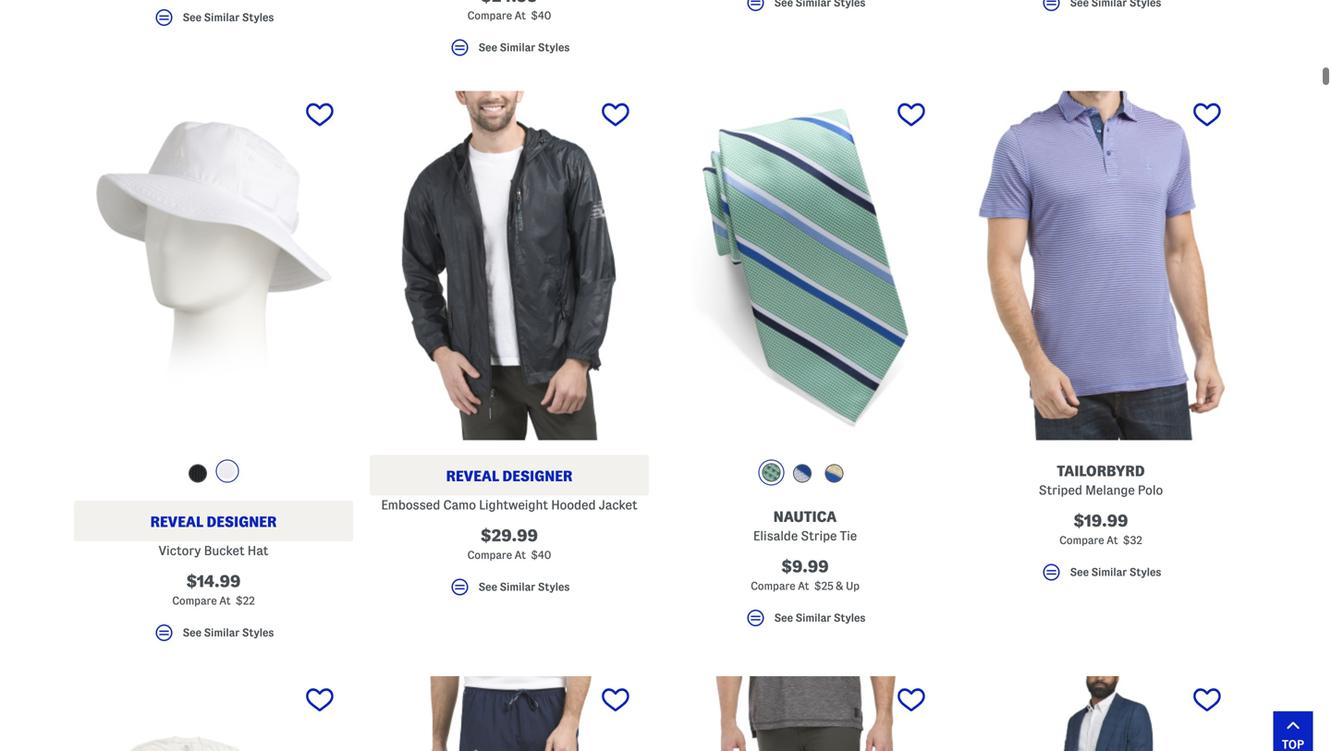 Task type: vqa. For each thing, say whether or not it's contained in the screenshot.
'NAUTICA Elisalde Stripe Tie $9.99 Compare At              $25 & Up' "ELEMENT"'s See Similar Styles button
yes



Task type: describe. For each thing, give the bounding box(es) containing it.
compare for $14.99
[[172, 595, 217, 607]]

melange
[[1086, 484, 1135, 497]]

$9.99 compare at              $25 & up
[[751, 558, 860, 592]]

see for tailorbyrd striped melange polo $19.99 compare at              $32 element
[[1071, 567, 1089, 579]]

nautica elisalde stripe tie
[[754, 509, 857, 543]]

reveal designer embossed camo lightweight hooded jacket $29.99 compare at              $40 element
[[370, 91, 649, 607]]

lightweight
[[479, 498, 548, 512]]

styles inside 'magaschoni $24.99 compare at              $40' element
[[538, 42, 570, 53]]

see similar styles for tailorbyrd striped melange polo $19.99 compare at              $32 element
[[1071, 567, 1162, 579]]

tie
[[840, 529, 857, 543]]

similar for reveal designer embossed camo lightweight hooded jacket $29.99 compare at              $40 element
[[500, 582, 536, 593]]

designer for $29.99
[[503, 468, 573, 485]]

$19.99
[[1074, 512, 1129, 530]]

compare for $9.99
[[751, 581, 796, 592]]

styles for tailorbyrd striped melange polo $19.99 compare at              $32 element
[[1130, 567, 1162, 579]]

see for 'reveal designer victory bucket hat $14.99 compare at              $22' element
[[183, 628, 202, 639]]

tailorbyrd striped melange polo
[[1039, 463, 1164, 497]]

embossed
[[381, 498, 440, 512]]

polo
[[1138, 484, 1164, 497]]

stripe
[[801, 529, 837, 543]]

magaschoni $24.99 compare at              $40 element
[[370, 0, 649, 67]]

similar for tailorbyrd striped melange polo $19.99 compare at              $32 element
[[1092, 567, 1128, 579]]

reveal designer victory bucket hat $14.99 compare at              $22 element
[[74, 91, 353, 653]]

styles for 'reveal designer victory bucket hat $14.99 compare at              $22' element
[[242, 628, 274, 639]]

reveal designer for $14.99
[[150, 514, 277, 530]]

orange image
[[793, 465, 812, 483]]

see similar styles inside 'magaschoni $24.99 compare at              $40' element
[[479, 42, 570, 53]]

hooded
[[551, 498, 596, 512]]

tech stretch woven joggers image
[[666, 677, 945, 752]]

see similar styles button for reveal designer embossed camo lightweight hooded jacket $29.99 compare at              $40 element
[[370, 577, 649, 607]]

hat
[[248, 544, 269, 558]]

see for nautica elisalde stripe tie $9.99 compare at              $25 & up element
[[775, 613, 793, 624]]

jacket
[[599, 498, 638, 512]]

lightweight sport shorts image
[[370, 677, 649, 752]]

reveal designer for $29.99
[[446, 468, 573, 485]]

reveal for $14.99
[[150, 514, 203, 530]]

victory
[[159, 544, 201, 558]]

$14.99 compare at              $22
[[172, 573, 255, 607]]

$40 inside compare at              $40 link
[[531, 10, 552, 21]]

designer for $14.99
[[207, 514, 277, 530]]

yellow image
[[825, 465, 844, 483]]

striped melange polo image
[[962, 91, 1241, 441]]

plaid nested suit image
[[962, 677, 1241, 752]]

bucket
[[204, 544, 245, 558]]

4pk jersey cotton v-neck t-shirts image
[[74, 677, 353, 752]]

compare for $19.99
[[1060, 535, 1105, 546]]

see similar styles button for tailorbyrd striped melange polo $19.99 compare at              $32 element
[[962, 562, 1241, 592]]

embossed camo lightweight hooded jacket image
[[370, 91, 649, 441]]



Task type: locate. For each thing, give the bounding box(es) containing it.
styles
[[242, 12, 274, 23], [538, 42, 570, 53], [1130, 567, 1162, 579], [538, 582, 570, 593], [834, 613, 866, 624], [242, 628, 274, 639]]

2 $40 from the top
[[531, 550, 552, 561]]

0 vertical spatial designer
[[503, 468, 573, 485]]

designer
[[503, 468, 573, 485], [207, 514, 277, 530]]

1 horizontal spatial list box
[[759, 460, 852, 491]]

0 horizontal spatial reveal
[[150, 514, 203, 530]]

2 list box from the left
[[759, 460, 852, 491]]

styles for nautica elisalde stripe tie $9.99 compare at              $25 & up element
[[834, 613, 866, 624]]

green image
[[762, 464, 781, 482]]

1 vertical spatial reveal designer
[[150, 514, 277, 530]]

similar for 'reveal designer victory bucket hat $14.99 compare at              $22' element
[[204, 628, 240, 639]]

see similar styles button
[[74, 6, 353, 37], [370, 36, 649, 67], [962, 562, 1241, 592], [370, 577, 649, 607], [666, 607, 945, 638], [74, 622, 353, 653]]

reveal designer inside 'reveal designer victory bucket hat $14.99 compare at              $22' element
[[150, 514, 277, 530]]

$14.99
[[186, 573, 241, 591]]

elisalde stripe tie image
[[666, 91, 945, 441]]

list box inside nautica elisalde stripe tie $9.99 compare at              $25 & up element
[[759, 460, 852, 491]]

see
[[183, 12, 202, 23], [479, 42, 498, 53], [1071, 567, 1089, 579], [479, 582, 498, 593], [775, 613, 793, 624], [183, 628, 202, 639]]

compare inside $29.99 compare at              $40
[[468, 550, 512, 561]]

see inside 'reveal designer victory bucket hat $14.99 compare at              $22' element
[[183, 628, 202, 639]]

reveal designer inside reveal designer embossed camo lightweight hooded jacket $29.99 compare at              $40 element
[[446, 468, 573, 485]]

see inside tailorbyrd striped melange polo $19.99 compare at              $32 element
[[1071, 567, 1089, 579]]

camo
[[443, 498, 476, 512]]

compare inside $9.99 compare at              $25 & up
[[751, 581, 796, 592]]

styles inside nautica elisalde stripe tie $9.99 compare at              $25 & up element
[[834, 613, 866, 624]]

$25 &
[[815, 581, 844, 592]]

embossed camo lightweight hooded jacket
[[381, 498, 638, 512]]

reveal designer up embossed camo lightweight hooded jacket
[[446, 468, 573, 485]]

reveal
[[446, 468, 499, 485], [150, 514, 203, 530]]

compare at              $40
[[468, 10, 552, 21]]

list box up nautica
[[759, 460, 852, 491]]

victory bucket hat
[[159, 544, 269, 558]]

1 horizontal spatial designer
[[503, 468, 573, 485]]

see similar styles button for nautica elisalde stripe tie $9.99 compare at              $25 & up element
[[666, 607, 945, 638]]

similar inside 'reveal designer victory bucket hat $14.99 compare at              $22' element
[[204, 628, 240, 639]]

tailorbyrd striped melange polo $19.99 compare at              $32 element
[[962, 91, 1241, 592]]

reveal up victory
[[150, 514, 203, 530]]

similar
[[204, 12, 240, 23], [500, 42, 536, 53], [1092, 567, 1128, 579], [500, 582, 536, 593], [796, 613, 832, 624], [204, 628, 240, 639]]

1 vertical spatial reveal
[[150, 514, 203, 530]]

black image
[[189, 465, 207, 483]]

striped
[[1039, 484, 1083, 497]]

$19.99 compare at              $32
[[1060, 512, 1143, 546]]

designer up "hat"
[[207, 514, 277, 530]]

reveal for $29.99
[[446, 468, 499, 485]]

white image
[[219, 463, 235, 479]]

see similar styles inside tailorbyrd striped melange polo $19.99 compare at              $32 element
[[1071, 567, 1162, 579]]

list box for nautica
[[759, 460, 852, 491]]

compare at              $40 link
[[370, 0, 649, 25]]

designer up lightweight
[[503, 468, 573, 485]]

see similar styles for 'reveal designer victory bucket hat $14.99 compare at              $22' element
[[183, 628, 274, 639]]

$29.99
[[481, 527, 538, 545]]

see similar styles inside 'reveal designer victory bucket hat $14.99 compare at              $22' element
[[183, 628, 274, 639]]

1 list box from the left
[[184, 460, 243, 491]]

similar inside reveal designer embossed camo lightweight hooded jacket $29.99 compare at              $40 element
[[500, 582, 536, 593]]

1 vertical spatial $40
[[531, 550, 552, 561]]

list box up victory bucket hat
[[184, 460, 243, 491]]

compare inside compare at              $40 link
[[468, 10, 512, 21]]

see similar styles for reveal designer embossed camo lightweight hooded jacket $29.99 compare at              $40 element
[[479, 582, 570, 593]]

see similar styles
[[183, 12, 274, 23], [479, 42, 570, 53], [1071, 567, 1162, 579], [479, 582, 570, 593], [775, 613, 866, 624], [183, 628, 274, 639]]

1 vertical spatial designer
[[207, 514, 277, 530]]

styles inside tailorbyrd striped melange polo $19.99 compare at              $32 element
[[1130, 567, 1162, 579]]

see similar styles button for 'reveal designer victory bucket hat $14.99 compare at              $22' element
[[74, 622, 353, 653]]

victory bucket hat image
[[74, 91, 353, 441]]

$32
[[1124, 535, 1143, 546]]

$9.99
[[782, 558, 829, 576]]

$22
[[236, 595, 255, 607]]

elisalde
[[754, 529, 798, 543]]

reveal up camo
[[446, 468, 499, 485]]

$29.99 compare at              $40
[[468, 527, 552, 561]]

nautica elisalde stripe tie $9.99 compare at              $25 & up element
[[666, 91, 945, 638]]

compare for $29.99
[[468, 550, 512, 561]]

0 horizontal spatial reveal designer
[[150, 514, 277, 530]]

0 horizontal spatial list box
[[184, 460, 243, 491]]

styles inside reveal designer embossed camo lightweight hooded jacket $29.99 compare at              $40 element
[[538, 582, 570, 593]]

see inside nautica elisalde stripe tie $9.99 compare at              $25 & up element
[[775, 613, 793, 624]]

up
[[846, 581, 860, 592]]

compare
[[468, 10, 512, 21], [1060, 535, 1105, 546], [468, 550, 512, 561], [751, 581, 796, 592], [172, 595, 217, 607]]

tailorbyrd
[[1057, 463, 1146, 479]]

similar inside nautica elisalde stripe tie $9.99 compare at              $25 & up element
[[796, 613, 832, 624]]

see inside reveal designer embossed camo lightweight hooded jacket $29.99 compare at              $40 element
[[479, 582, 498, 593]]

compare inside $19.99 compare at              $32
[[1060, 535, 1105, 546]]

see for reveal designer embossed camo lightweight hooded jacket $29.99 compare at              $40 element
[[479, 582, 498, 593]]

styles for reveal designer embossed camo lightweight hooded jacket $29.99 compare at              $40 element
[[538, 582, 570, 593]]

list box inside 'reveal designer victory bucket hat $14.99 compare at              $22' element
[[184, 460, 243, 491]]

list box for $14.99
[[184, 460, 243, 491]]

styles inside 'reveal designer victory bucket hat $14.99 compare at              $22' element
[[242, 628, 274, 639]]

see similar styles inside nautica elisalde stripe tie $9.99 compare at              $25 & up element
[[775, 613, 866, 624]]

1 horizontal spatial reveal designer
[[446, 468, 573, 485]]

$40
[[531, 10, 552, 21], [531, 550, 552, 561]]

compare inside $14.99 compare at              $22
[[172, 595, 217, 607]]

0 horizontal spatial designer
[[207, 514, 277, 530]]

see inside 'magaschoni $24.99 compare at              $40' element
[[479, 42, 498, 53]]

1 $40 from the top
[[531, 10, 552, 21]]

similar inside 'magaschoni $24.99 compare at              $40' element
[[500, 42, 536, 53]]

nautica
[[774, 509, 837, 525]]

1 horizontal spatial reveal
[[446, 468, 499, 485]]

reveal designer
[[446, 468, 573, 485], [150, 514, 277, 530]]

0 vertical spatial reveal
[[446, 468, 499, 485]]

0 vertical spatial reveal designer
[[446, 468, 573, 485]]

similar inside tailorbyrd striped melange polo $19.99 compare at              $32 element
[[1092, 567, 1128, 579]]

similar for nautica elisalde stripe tie $9.99 compare at              $25 & up element
[[796, 613, 832, 624]]

see similar styles inside reveal designer embossed camo lightweight hooded jacket $29.99 compare at              $40 element
[[479, 582, 570, 593]]

0 vertical spatial $40
[[531, 10, 552, 21]]

see similar styles for nautica elisalde stripe tie $9.99 compare at              $25 & up element
[[775, 613, 866, 624]]

reveal designer up victory bucket hat
[[150, 514, 277, 530]]

list box
[[184, 460, 243, 491], [759, 460, 852, 491]]

$40 inside $29.99 compare at              $40
[[531, 550, 552, 561]]



